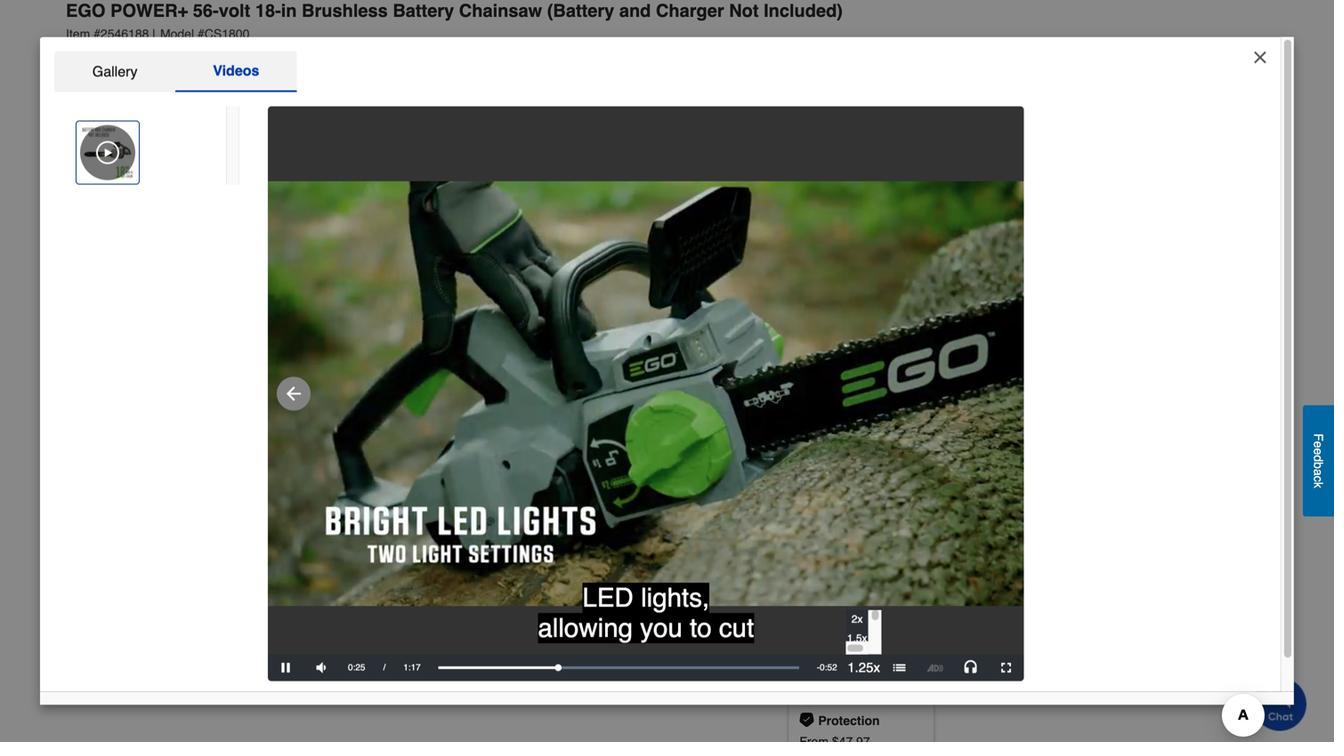 Task type: vqa. For each thing, say whether or not it's contained in the screenshot.
Inspiration
no



Task type: describe. For each thing, give the bounding box(es) containing it.
shop the collection link
[[788, 292, 922, 313]]

chainsaw
[[459, 0, 542, 21]]

the inside 'link'
[[828, 294, 849, 311]]

gallery
[[92, 63, 137, 80]]

1 # from the left
[[94, 27, 101, 41]]

hours
[[876, 582, 918, 599]]

2 e from the top
[[1312, 448, 1326, 455]]

1 vertical spatial of
[[846, 429, 859, 446]]

bar
[[847, 389, 865, 404]]

0 vertical spatial 18
[[931, 506, 947, 522]]

recommended
[[984, 354, 1064, 369]]

1 vertical spatial ego
[[103, 49, 135, 66]]

cuts
[[860, 354, 883, 369]]

f
[[1312, 434, 1326, 441]]

2 horizontal spatial 0
[[996, 429, 1004, 446]]

d
[[1312, 455, 1326, 462]]

gallery button
[[54, 51, 176, 92]]

2
[[876, 464, 884, 480]]

$ 279 . 00
[[788, 85, 878, 114]]

56v
[[1067, 354, 1089, 369]]

on inside 45cc gas equivalent up to 300 cuts on a 4x4 with the recommended 56v 5.0ah arc lithium™ battery (available separately) 18-inch bar and chain
[[886, 354, 900, 369]]

day.
[[1202, 182, 1224, 196]]

on inside $265.05 when you choose 5% savings on eligible purchases every day. learn how
[[1047, 182, 1061, 196]]

$265.05
[[831, 182, 876, 196]]

.
[[844, 85, 851, 114]]

tab list containing videos
[[54, 51, 297, 92]]

installments
[[895, 246, 961, 261]]

12 for 12 monthly installments of $25.19 with lowe's pay
[[831, 246, 845, 261]]

16
[[892, 540, 908, 557]]

pay
[[1088, 246, 1109, 261]]

lithium™
[[1158, 354, 1211, 369]]

lowe's
[[1046, 246, 1084, 261]]

ego inside the ego power+ 56-volt 18-in brushless battery chainsaw (battery and charger not included) item # 2546188 | model # cs1800
[[66, 0, 105, 21]]

2 vertical spatial 0
[[926, 582, 934, 599]]

45cc
[[802, 337, 834, 351]]

choose
[[936, 182, 977, 196]]

videos button
[[176, 51, 297, 92]]

chat invite button image
[[1254, 677, 1308, 731]]

inch
[[821, 389, 843, 404]]

2x 1.5x
[[847, 614, 868, 645]]

when
[[879, 182, 909, 196]]

protection
[[819, 714, 880, 728]]

$265.05 when you choose 5% savings on eligible purchases every day. learn how
[[831, 182, 1224, 214]]

videos
[[213, 63, 259, 79]]

learn
[[831, 200, 863, 214]]

$25.19
[[979, 246, 1017, 261]]

battery amp hours : 0
[[788, 582, 934, 599]]

battery inside the ego power+ 56-volt 18-in brushless battery chainsaw (battery and charger not included) item # 2546188 | model # cs1800
[[393, 0, 454, 21]]

arc
[[1129, 354, 1154, 369]]

battery
[[1214, 354, 1252, 369]]

heart outline image
[[309, 47, 330, 69]]

12 for 12
[[800, 540, 816, 557]]

number of batteries included : 0
[[788, 429, 1004, 446]]

-
[[817, 663, 820, 673]]

menu inside video player region
[[846, 611, 882, 668]]

(inches)
[[867, 506, 922, 522]]

lowes pay logo image
[[790, 239, 826, 266]]

item
[[66, 27, 90, 41]]

in
[[281, 0, 297, 21]]

4.7 stars image
[[150, 50, 233, 66]]

2546188
[[101, 27, 149, 41]]

radio item inside video player region
[[846, 649, 869, 668]]

1 horizontal spatial battery
[[788, 582, 837, 599]]

every
[[1168, 182, 1198, 196]]

learn how button
[[831, 198, 889, 216]]

0 vertical spatial with
[[1020, 246, 1042, 261]]

0:52
[[820, 663, 837, 673]]

what
[[788, 674, 823, 690]]

bar length (inches) : 18
[[788, 506, 947, 522]]

5%
[[980, 182, 998, 196]]

1:17
[[404, 663, 421, 673]]

arrow left image
[[283, 383, 304, 405]]

ego  #cs1800 - video thumbnail2 image
[[80, 125, 135, 180]]

number
[[788, 429, 842, 446]]

you
[[913, 182, 933, 196]]

5231
[[262, 50, 290, 64]]

|
[[153, 27, 156, 41]]

0 vertical spatial of
[[965, 246, 975, 261]]

protection button
[[788, 700, 935, 743]]

f e e d b a c k
[[1312, 434, 1326, 488]]

included
[[928, 429, 987, 446]]

amp
[[841, 582, 872, 599]]

eligible
[[1065, 182, 1103, 196]]

ego power+ 56-volt 18-in brushless battery chainsaw (battery and charger not included) item # 2546188 | model # cs1800
[[66, 0, 843, 41]]



Task type: locate. For each thing, give the bounding box(es) containing it.
e up b
[[1312, 448, 1326, 455]]

with inside 45cc gas equivalent up to 300 cuts on a 4x4 with the recommended 56v 5.0ah arc lithium™ battery (available separately) 18-inch bar and chain
[[938, 354, 960, 369]]

0 vertical spatial 0
[[996, 429, 1004, 446]]

1 horizontal spatial with
[[1020, 246, 1042, 261]]

with right "$25.19"
[[1020, 246, 1042, 261]]

0 vertical spatial :
[[987, 429, 992, 446]]

0 horizontal spatial with
[[938, 354, 960, 369]]

how
[[866, 200, 889, 214]]

and up item number 2 5 4 6 1 8 8 and model number c s 1 8 0 0 element
[[620, 0, 651, 21]]

1 vertical spatial shop
[[788, 294, 824, 311]]

on left the eligible
[[1047, 182, 1061, 196]]

14
[[846, 540, 862, 557]]

1 horizontal spatial of
[[965, 246, 975, 261]]

monthly
[[848, 246, 892, 261]]

batteries
[[863, 429, 924, 446]]

18 right 16 at the bottom of the page
[[938, 540, 954, 557]]

video player region
[[268, 94, 1024, 695]]

of right number
[[846, 429, 859, 446]]

model
[[160, 27, 194, 41]]

0 horizontal spatial the
[[828, 294, 849, 311]]

collection
[[853, 294, 922, 311]]

1 horizontal spatial 12
[[831, 246, 845, 261]]

b
[[1312, 462, 1326, 469]]

shop the collection
[[788, 294, 922, 311]]

0 horizontal spatial 18-
[[255, 0, 281, 21]]

18-
[[255, 0, 281, 21], [802, 389, 821, 404]]

2x
[[852, 614, 863, 626]]

0
[[996, 429, 1004, 446], [800, 464, 808, 480], [926, 582, 934, 599]]

shop ego
[[66, 49, 135, 66]]

radio item
[[846, 649, 869, 668]]

0 horizontal spatial a
[[904, 354, 911, 369]]

offer
[[852, 674, 886, 690]]

navigation
[[54, 51, 1281, 710]]

the up gas on the right top of page
[[828, 294, 849, 311]]

0 horizontal spatial 0
[[800, 464, 808, 480]]

f e e d b a c k button
[[1303, 405, 1335, 517]]

0 vertical spatial 12
[[831, 246, 845, 261]]

charger
[[656, 0, 724, 21]]

0 vertical spatial shop
[[66, 49, 99, 66]]

0 vertical spatial the
[[828, 294, 849, 311]]

shop
[[66, 49, 99, 66], [788, 294, 824, 311]]

# down 56- at top
[[198, 27, 205, 41]]

e up the d
[[1312, 441, 1326, 448]]

0 horizontal spatial 12
[[800, 540, 816, 557]]

0 horizontal spatial on
[[886, 354, 900, 369]]

on up separately)
[[886, 354, 900, 369]]

shop up 45cc
[[788, 294, 824, 311]]

12 down bar
[[800, 540, 816, 557]]

0 vertical spatial 18-
[[255, 0, 281, 21]]

and inside 45cc gas equivalent up to 300 cuts on a 4x4 with the recommended 56v 5.0ah arc lithium™ battery (available separately) 18-inch bar and chain
[[868, 389, 889, 404]]

brushless
[[302, 0, 388, 21]]

279
[[802, 85, 844, 114]]

e
[[1312, 441, 1326, 448], [1312, 448, 1326, 455]]

1 vertical spatial 0
[[800, 464, 808, 480]]

1 e from the top
[[1312, 441, 1326, 448]]

0 vertical spatial on
[[1047, 182, 1061, 196]]

k
[[1312, 482, 1326, 488]]

up
[[802, 354, 818, 369]]

we
[[827, 674, 848, 690]]

18
[[931, 506, 947, 522], [938, 540, 954, 557]]

included)
[[764, 0, 843, 21]]

0 right 'hours'
[[926, 582, 934, 599]]

1 horizontal spatial and
[[868, 389, 889, 404]]

battery left chainsaw
[[393, 0, 454, 21]]

2.5
[[838, 617, 858, 633]]

1 vertical spatial on
[[886, 354, 900, 369]]

menu containing 2x 1.5x
[[846, 611, 882, 668]]

power+
[[110, 0, 188, 21]]

0 vertical spatial ego
[[66, 0, 105, 21]]

1 vertical spatial 18-
[[802, 389, 821, 404]]

1 vertical spatial 18
[[938, 540, 954, 557]]

0 horizontal spatial battery
[[393, 0, 454, 21]]

purchases
[[1107, 182, 1164, 196]]

shop inside 'link'
[[788, 294, 824, 311]]

45cc gas equivalent up to 300 cuts on a 4x4 with the recommended 56v 5.0ah arc lithium™ battery (available separately) 18-inch bar and chain
[[802, 337, 1252, 404]]

1 vertical spatial :
[[922, 506, 927, 522]]

a inside 45cc gas equivalent up to 300 cuts on a 4x4 with the recommended 56v 5.0ah arc lithium™ battery (available separately) 18-inch bar and chain
[[904, 354, 911, 369]]

of
[[965, 246, 975, 261], [846, 429, 859, 446]]

battery
[[393, 0, 454, 21], [788, 582, 837, 599]]

and
[[620, 0, 651, 21], [868, 389, 889, 404]]

18- inside 45cc gas equivalent up to 300 cuts on a 4x4 with the recommended 56v 5.0ah arc lithium™ battery (available separately) 18-inch bar and chain
[[802, 389, 821, 404]]

the
[[828, 294, 849, 311], [963, 354, 981, 369]]

0 horizontal spatial of
[[846, 429, 859, 446]]

1
[[838, 464, 846, 480]]

of left "$25.19"
[[965, 246, 975, 261]]

18 right (inches)
[[931, 506, 947, 522]]

0 horizontal spatial #
[[94, 27, 101, 41]]

separately)
[[859, 372, 921, 386]]

1 vertical spatial with
[[938, 354, 960, 369]]

1 horizontal spatial 0
[[926, 582, 934, 599]]

what we offer
[[788, 674, 886, 690]]

close image
[[1252, 49, 1270, 67]]

a inside 'button'
[[1312, 469, 1326, 476]]

0 right included
[[996, 429, 1004, 446]]

: for 0
[[918, 582, 922, 599]]

18- inside the ego power+ 56-volt 18-in brushless battery chainsaw (battery and charger not included) item # 2546188 | model # cs1800
[[255, 0, 281, 21]]

and inside the ego power+ 56-volt 18-in brushless battery chainsaw (battery and charger not included) item # 2546188 | model # cs1800
[[620, 0, 651, 21]]

ego down the 2546188
[[103, 49, 135, 66]]

12 right lowes pay logo
[[831, 246, 845, 261]]

/
[[383, 663, 386, 673]]

protection plan filled image
[[800, 713, 814, 727]]

0 vertical spatial and
[[620, 0, 651, 21]]

a
[[904, 354, 911, 369], [1312, 469, 1326, 476]]

item number 2 5 4 6 1 8 8 and model number c s 1 8 0 0 element
[[66, 25, 1255, 43]]

1 horizontal spatial the
[[963, 354, 981, 369]]

12
[[831, 246, 845, 261], [800, 540, 816, 557]]

$
[[788, 85, 802, 114]]

and down separately)
[[868, 389, 889, 404]]

1.5x
[[847, 633, 868, 645]]

to
[[822, 354, 832, 369]]

length
[[816, 506, 863, 522]]

0 vertical spatial a
[[904, 354, 911, 369]]

1 horizontal spatial shop
[[788, 294, 824, 311]]

a left the 4x4
[[904, 354, 911, 369]]

1 vertical spatial 12
[[800, 540, 816, 557]]

(available
[[802, 372, 856, 386]]

4x4
[[914, 354, 934, 369]]

18- down (available
[[802, 389, 821, 404]]

shop for shop the collection
[[788, 294, 824, 311]]

#
[[94, 27, 101, 41], [198, 27, 205, 41]]

2 vertical spatial :
[[918, 582, 922, 599]]

18- right volt
[[255, 0, 281, 21]]

300
[[836, 354, 857, 369]]

1 horizontal spatial 18-
[[802, 389, 821, 404]]

0:25
[[348, 663, 365, 673]]

the inside 45cc gas equivalent up to 300 cuts on a 4x4 with the recommended 56v 5.0ah arc lithium™ battery (available separately) 18-inch bar and chain
[[963, 354, 981, 369]]

tab list
[[54, 51, 297, 92]]

- 0:52
[[817, 663, 837, 673]]

0 horizontal spatial shop
[[66, 49, 99, 66]]

on
[[1047, 182, 1061, 196], [886, 354, 900, 369]]

savings
[[1001, 182, 1044, 196]]

navigation containing videos
[[54, 51, 1281, 710]]

0 down number
[[800, 464, 808, 480]]

:
[[987, 429, 992, 446], [922, 506, 927, 522], [918, 582, 922, 599]]

cs1800
[[205, 27, 250, 41]]

menu
[[846, 611, 882, 668]]

12 monthly installments of $25.19 with lowe's pay
[[831, 246, 1113, 261]]

1 vertical spatial a
[[1312, 469, 1326, 476]]

chain
[[893, 389, 922, 404]]

bar
[[788, 506, 812, 522]]

shop for shop ego
[[66, 49, 99, 66]]

ego up item
[[66, 0, 105, 21]]

gas
[[838, 337, 858, 351]]

battery left amp
[[788, 582, 837, 599]]

a up k
[[1312, 469, 1326, 476]]

1 vertical spatial the
[[963, 354, 981, 369]]

0 horizontal spatial and
[[620, 0, 651, 21]]

c
[[1312, 476, 1326, 482]]

shop down item
[[66, 49, 99, 66]]

2 # from the left
[[198, 27, 205, 41]]

1 horizontal spatial on
[[1047, 182, 1061, 196]]

(battery
[[547, 0, 615, 21]]

56-
[[193, 0, 219, 21]]

1 vertical spatial battery
[[788, 582, 837, 599]]

1 vertical spatial and
[[868, 389, 889, 404]]

# right item
[[94, 27, 101, 41]]

5.0ah
[[1093, 354, 1125, 369]]

1 horizontal spatial #
[[198, 27, 205, 41]]

not
[[729, 0, 759, 21]]

the right the 4x4
[[963, 354, 981, 369]]

0 vertical spatial battery
[[393, 0, 454, 21]]

with right the 4x4
[[938, 354, 960, 369]]

volt
[[219, 0, 250, 21]]

00
[[851, 85, 878, 114]]

equivalent
[[861, 337, 918, 351]]

: for 18
[[922, 506, 927, 522]]

1 horizontal spatial a
[[1312, 469, 1326, 476]]



